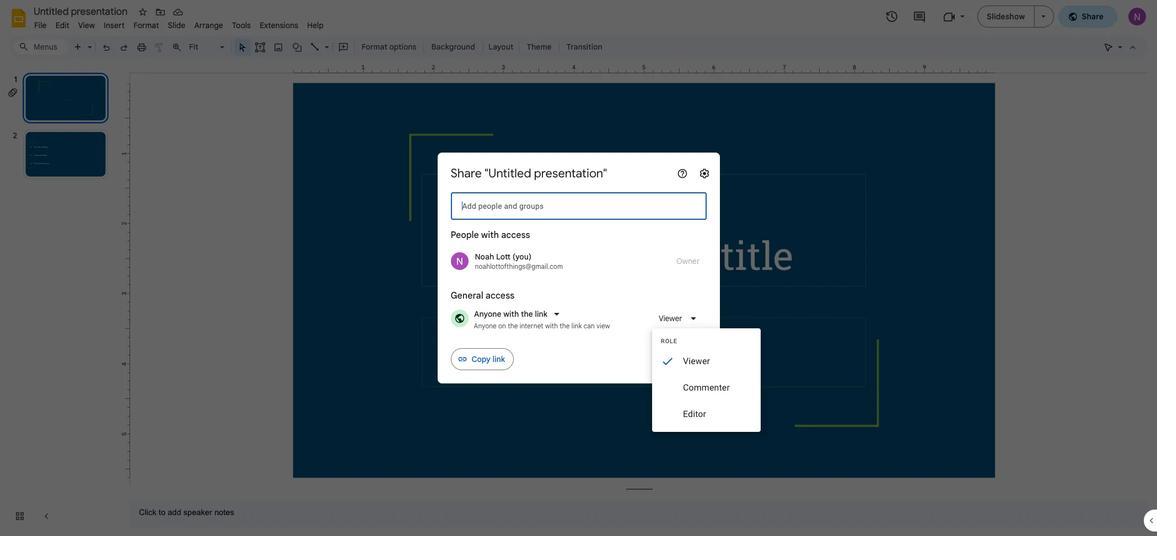 Task type: locate. For each thing, give the bounding box(es) containing it.
transition
[[567, 42, 603, 52]]

theme
[[527, 42, 552, 52]]

Star checkbox
[[135, 4, 151, 20]]

navigation
[[0, 62, 121, 537]]

menu bar
[[30, 14, 328, 33]]

menu bar inside menu bar banner
[[30, 14, 328, 33]]

navigation inside "application"
[[0, 62, 121, 537]]

share. public on the web. anyone on the internet with the link can open image
[[1068, 11, 1078, 21]]

application containing format options
[[0, 0, 1157, 537]]

format
[[362, 42, 387, 52]]

Rename text field
[[30, 4, 134, 18]]

format options
[[362, 42, 417, 52]]

menu bar banner
[[0, 0, 1157, 537]]

transition button
[[562, 39, 607, 55]]

application
[[0, 0, 1157, 537]]



Task type: vqa. For each thing, say whether or not it's contained in the screenshot.
Theme button
yes



Task type: describe. For each thing, give the bounding box(es) containing it.
format options button
[[357, 39, 422, 55]]

background button
[[427, 39, 480, 55]]

mode and view toolbar
[[1100, 36, 1142, 58]]

options
[[389, 42, 417, 52]]

theme button
[[522, 39, 557, 55]]

main toolbar
[[40, 0, 608, 487]]

background
[[431, 42, 475, 52]]

Menus field
[[14, 39, 69, 55]]



